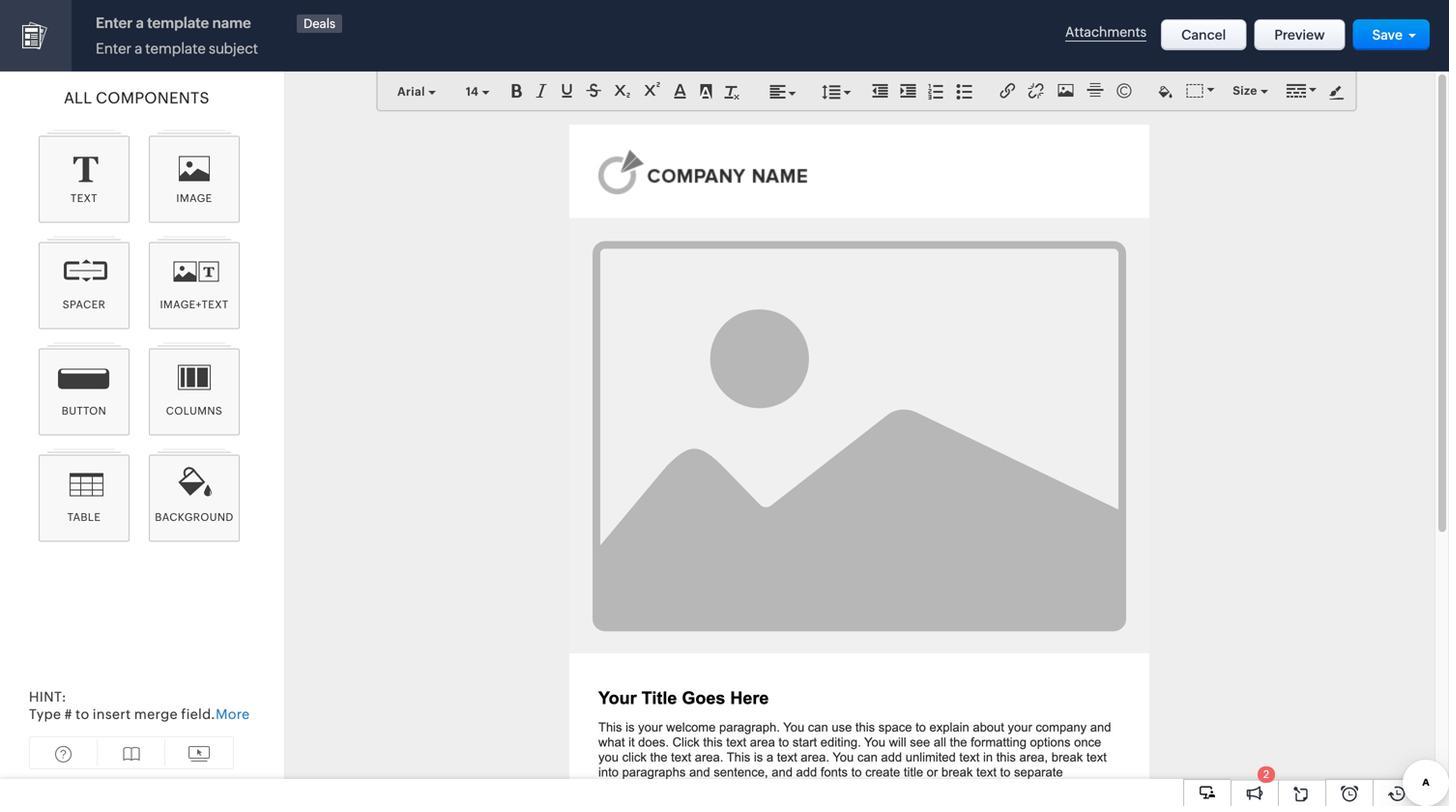 Task type: vqa. For each thing, say whether or not it's contained in the screenshot.
attachments
yes



Task type: locate. For each thing, give the bounding box(es) containing it.
2
[[1264, 769, 1270, 781]]

save
[[1373, 27, 1403, 43]]

attachments
[[1065, 24, 1147, 40]]

None button
[[1161, 19, 1247, 50], [1254, 19, 1345, 50], [1161, 19, 1247, 50], [1254, 19, 1345, 50]]

deals
[[304, 16, 336, 31]]



Task type: describe. For each thing, give the bounding box(es) containing it.
Enter a template name text field
[[91, 15, 299, 34]]



